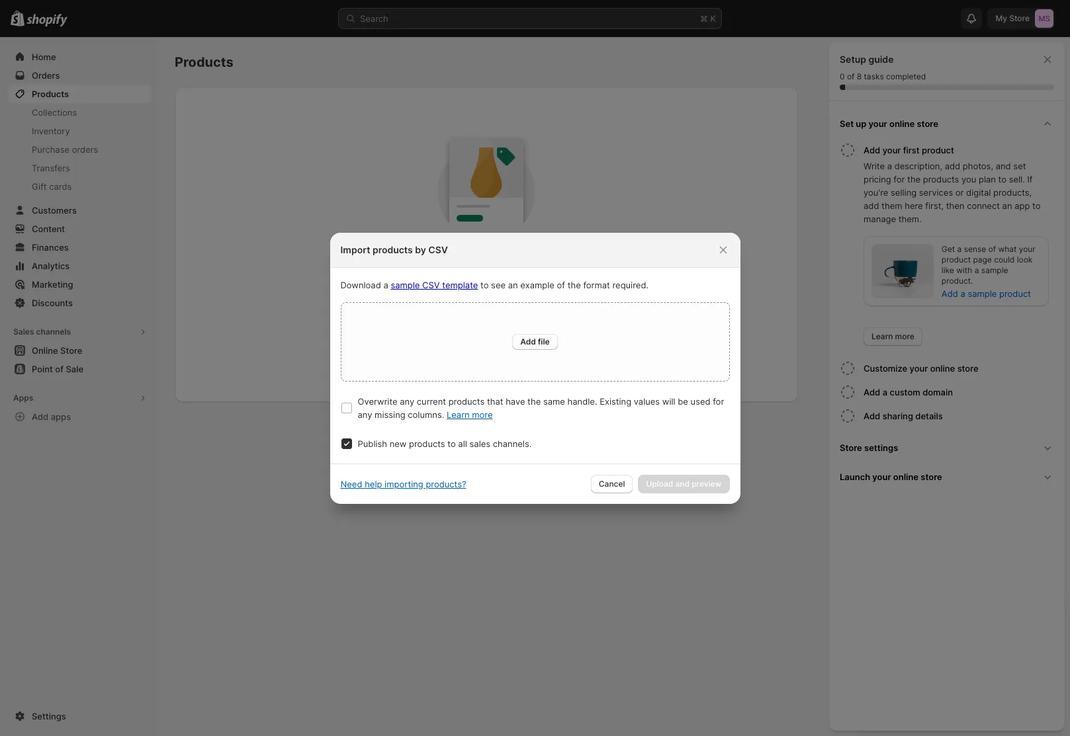 Task type: describe. For each thing, give the bounding box(es) containing it.
description,
[[895, 161, 943, 171]]

gift cards
[[32, 181, 72, 192]]

download
[[341, 280, 381, 290]]

products?
[[426, 479, 466, 490]]

same
[[543, 396, 565, 407]]

mark customize your online store as done image
[[840, 361, 856, 377]]

sample inside import products by csv dialog
[[391, 280, 420, 290]]

add sharing details button
[[864, 405, 1060, 428]]

transfers
[[32, 163, 70, 173]]

1 vertical spatial the
[[568, 280, 581, 290]]

required.
[[613, 280, 649, 290]]

you left need
[[501, 278, 514, 288]]

could
[[995, 255, 1015, 265]]

first up: what are you selling?
[[420, 262, 553, 273]]

get
[[942, 244, 955, 254]]

customize
[[864, 363, 908, 374]]

will
[[663, 396, 676, 407]]

more up all
[[454, 416, 477, 428]]

for inside overwrite any current products that have the same handle. existing values will be used for any missing columns.
[[713, 396, 724, 407]]

publish
[[358, 439, 387, 449]]

sales channels button
[[8, 323, 151, 342]]

1 vertical spatial what
[[459, 262, 481, 273]]

1 vertical spatial products
[[32, 89, 69, 99]]

add sharing details
[[864, 411, 943, 422]]

your inside get a sense of what your product page could look like with a sample product. add a sample product
[[1019, 244, 1036, 254]]

to left the see
[[481, 280, 489, 290]]

discounts
[[32, 298, 73, 309]]

more inside add your first product element
[[896, 332, 915, 342]]

home
[[32, 52, 56, 62]]

your inside add your first product button
[[883, 145, 901, 156]]

0 vertical spatial add
[[945, 161, 961, 171]]

details
[[916, 411, 943, 422]]

0 vertical spatial of
[[847, 72, 855, 81]]

k
[[711, 13, 716, 24]]

product.
[[942, 276, 973, 286]]

first inside button
[[904, 145, 920, 156]]

cancel button
[[591, 475, 633, 494]]

set up your online store
[[840, 119, 939, 129]]

existing
[[600, 396, 632, 407]]

import products by csv
[[341, 244, 448, 255]]

look
[[1017, 255, 1033, 265]]

import products by csv dialog
[[0, 233, 1071, 504]]

need help importing products? link
[[341, 479, 466, 490]]

purchase orders link
[[8, 140, 151, 159]]

add inside get a sense of what your product page could look like with a sample product. add a sample product
[[942, 289, 959, 299]]

see
[[491, 280, 506, 290]]

import
[[341, 244, 370, 255]]

a down product.
[[961, 289, 966, 299]]

first
[[420, 262, 440, 273]]

inventory link
[[8, 122, 151, 140]]

add a custom domain button
[[864, 381, 1060, 405]]

them.
[[899, 214, 922, 224]]

help
[[365, 479, 382, 490]]

open
[[420, 278, 439, 288]]

sample down could
[[982, 265, 1009, 275]]

discounts link
[[8, 294, 151, 312]]

launch your online store button
[[835, 463, 1060, 492]]

connect
[[967, 201, 1000, 211]]

collections link
[[8, 103, 151, 122]]

sharing
[[883, 411, 914, 422]]

⌘
[[700, 13, 708, 24]]

settings link
[[8, 708, 151, 726]]

get a sense of what your product page could look like with a sample product. add a sample product
[[942, 244, 1036, 299]]

sell.
[[1009, 174, 1025, 185]]

about
[[479, 416, 505, 428]]

values
[[634, 396, 660, 407]]

learn more inside import products by csv dialog
[[447, 409, 493, 420]]

up:
[[442, 262, 457, 273]]

cards
[[49, 181, 72, 192]]

settings
[[865, 443, 899, 454]]

learn more link inside add your first product element
[[864, 328, 923, 346]]

before
[[377, 278, 402, 288]]

sample down product.
[[968, 289, 997, 299]]

pricing
[[864, 174, 892, 185]]

collections
[[32, 107, 77, 118]]

set
[[1014, 161, 1026, 171]]

mark add your first product as done image
[[840, 142, 856, 158]]

add for add a custom domain
[[864, 387, 881, 398]]

mark add sharing details as done image
[[840, 408, 856, 424]]

need
[[517, 278, 535, 288]]

setup
[[840, 54, 867, 65]]

be
[[678, 396, 689, 407]]

or
[[956, 187, 964, 198]]

selling?
[[519, 262, 553, 273]]

store
[[840, 443, 863, 454]]

your inside launch your online store button
[[873, 472, 892, 483]]

you right are on the top left of the page
[[500, 262, 517, 273]]

sales
[[13, 327, 34, 337]]

online inside button
[[890, 119, 915, 129]]

before you open your store, first you need some products.
[[377, 278, 596, 288]]

store for launch your online store
[[921, 472, 943, 483]]

to right "app"
[[1033, 201, 1041, 211]]

new
[[390, 439, 407, 449]]

handle.
[[568, 396, 598, 407]]



Task type: locate. For each thing, give the bounding box(es) containing it.
1 vertical spatial for
[[713, 396, 724, 407]]

your up look
[[1019, 244, 1036, 254]]

the left format
[[568, 280, 581, 290]]

of left 8
[[847, 72, 855, 81]]

add for add your first product
[[864, 145, 881, 156]]

a right the write
[[888, 161, 892, 171]]

your up the write
[[883, 145, 901, 156]]

services
[[919, 187, 954, 198]]

online for customize your online store
[[931, 363, 955, 374]]

more inside import products by csv dialog
[[472, 409, 493, 420]]

customize your online store button
[[864, 357, 1060, 381]]

2 vertical spatial of
[[557, 280, 565, 290]]

your inside the customize your online store button
[[910, 363, 928, 374]]

1 vertical spatial any
[[358, 409, 372, 420]]

customize your online store
[[864, 363, 979, 374]]

what up the store,
[[459, 262, 481, 273]]

1 vertical spatial csv
[[422, 280, 440, 290]]

0 horizontal spatial learn more
[[447, 409, 493, 420]]

0 horizontal spatial add
[[864, 201, 880, 211]]

2 horizontal spatial the
[[908, 174, 921, 185]]

overwrite any current products that have the same handle. existing values will be used for any missing columns.
[[358, 396, 724, 420]]

products inside write a description, add photos, and set pricing for the products you plan to sell. if you're selling services or digital products, add them here first, then connect an app to manage them.
[[923, 174, 960, 185]]

csv right by
[[429, 244, 448, 255]]

and
[[996, 161, 1011, 171]]

learn more about
[[427, 416, 507, 428]]

learn more link
[[864, 328, 923, 346], [447, 409, 493, 420]]

have
[[506, 396, 525, 407]]

store down store settings button
[[921, 472, 943, 483]]

1 horizontal spatial learn more
[[872, 332, 915, 342]]

here
[[905, 201, 923, 211]]

purchase orders
[[32, 144, 98, 155]]

1 horizontal spatial add
[[945, 161, 961, 171]]

online
[[890, 119, 915, 129], [931, 363, 955, 374], [894, 472, 919, 483]]

set up your online store button
[[835, 109, 1060, 138]]

products up learn more about
[[449, 396, 485, 407]]

add for add sharing details
[[864, 411, 881, 422]]

write a description, add photos, and set pricing for the products you plan to sell. if you're selling services or digital products, add them here first, then connect an app to manage them.
[[864, 161, 1041, 224]]

of right example
[[557, 280, 565, 290]]

sample left open
[[391, 280, 420, 290]]

shopify image
[[27, 14, 68, 27]]

sales channels
[[13, 327, 71, 337]]

0 horizontal spatial an
[[508, 280, 518, 290]]

store inside button
[[917, 119, 939, 129]]

gift cards link
[[8, 177, 151, 196]]

learn more inside learn more link
[[872, 332, 915, 342]]

setup guide dialog
[[830, 42, 1065, 732]]

store settings button
[[835, 434, 1060, 463]]

sample csv template link
[[391, 280, 478, 290]]

0 horizontal spatial what
[[459, 262, 481, 273]]

of inside import products by csv dialog
[[557, 280, 565, 290]]

0 vertical spatial product
[[922, 145, 955, 156]]

learn
[[872, 332, 893, 342], [447, 409, 470, 420], [427, 416, 452, 428]]

learn down current
[[427, 416, 452, 428]]

learn more link up customize
[[864, 328, 923, 346]]

0 horizontal spatial any
[[358, 409, 372, 420]]

learn inside import products by csv dialog
[[447, 409, 470, 420]]

a
[[888, 161, 892, 171], [958, 244, 962, 254], [975, 265, 980, 275], [384, 280, 388, 290], [961, 289, 966, 299], [883, 387, 888, 398]]

like
[[942, 265, 955, 275]]

product down get
[[942, 255, 971, 265]]

transfers link
[[8, 159, 151, 177]]

overwrite
[[358, 396, 398, 407]]

1 horizontal spatial of
[[847, 72, 855, 81]]

plan
[[979, 174, 996, 185]]

product up "description,"
[[922, 145, 955, 156]]

online down the settings
[[894, 472, 919, 483]]

a for download a sample csv template to see an example of the format required.
[[384, 280, 388, 290]]

1 horizontal spatial what
[[999, 244, 1017, 254]]

add right mark add sharing details as done image
[[864, 411, 881, 422]]

channels.
[[493, 439, 532, 449]]

your right 'launch'
[[873, 472, 892, 483]]

more up customize your online store
[[896, 332, 915, 342]]

1 vertical spatial an
[[508, 280, 518, 290]]

an down the products,
[[1003, 201, 1013, 211]]

launch
[[840, 472, 871, 483]]

add down product.
[[942, 289, 959, 299]]

of up 'page'
[[989, 244, 996, 254]]

add for add apps
[[32, 412, 49, 422]]

your inside set up your online store button
[[869, 119, 888, 129]]

add right "mark add a custom domain as done" image
[[864, 387, 881, 398]]

channels
[[36, 327, 71, 337]]

completed
[[887, 72, 926, 81]]

product
[[922, 145, 955, 156], [942, 255, 971, 265], [1000, 289, 1031, 299]]

what up could
[[999, 244, 1017, 254]]

products link
[[8, 85, 151, 103]]

add inside "button"
[[864, 387, 881, 398]]

gift
[[32, 181, 47, 192]]

add apps button
[[8, 408, 151, 426]]

0 vertical spatial learn more
[[872, 332, 915, 342]]

product inside add your first product button
[[922, 145, 955, 156]]

learn more link down that
[[447, 409, 493, 420]]

download a sample csv template to see an example of the format required.
[[341, 280, 649, 290]]

what inside get a sense of what your product page could look like with a sample product. add a sample product
[[999, 244, 1017, 254]]

your up add a custom domain
[[910, 363, 928, 374]]

add your first product
[[864, 145, 955, 156]]

a inside write a description, add photos, and set pricing for the products you plan to sell. if you're selling services or digital products, add them here first, then connect an app to manage them.
[[888, 161, 892, 171]]

products inside overwrite any current products that have the same handle. existing values will be used for any missing columns.
[[449, 396, 485, 407]]

0 horizontal spatial products
[[32, 89, 69, 99]]

1 vertical spatial store
[[958, 363, 979, 374]]

1 vertical spatial learn more link
[[447, 409, 493, 420]]

products right new
[[409, 439, 445, 449]]

add left "file"
[[521, 337, 536, 347]]

a inside add a custom domain "button"
[[883, 387, 888, 398]]

any down 'overwrite'
[[358, 409, 372, 420]]

if
[[1028, 174, 1033, 185]]

0 horizontal spatial first
[[484, 278, 498, 288]]

any up missing
[[400, 396, 415, 407]]

missing
[[375, 409, 406, 420]]

learn more down that
[[447, 409, 493, 420]]

online up "add your first product"
[[890, 119, 915, 129]]

guide
[[869, 54, 894, 65]]

sales
[[470, 439, 491, 449]]

2 vertical spatial online
[[894, 472, 919, 483]]

csv for by
[[429, 244, 448, 255]]

1 horizontal spatial the
[[568, 280, 581, 290]]

used
[[691, 396, 711, 407]]

add for add file
[[521, 337, 536, 347]]

store up "add your first product"
[[917, 119, 939, 129]]

you inside write a description, add photos, and set pricing for the products you plan to sell. if you're selling services or digital products, add them here first, then connect an app to manage them.
[[962, 174, 977, 185]]

page
[[974, 255, 992, 265]]

manage
[[864, 214, 896, 224]]

custom
[[890, 387, 921, 398]]

2 horizontal spatial of
[[989, 244, 996, 254]]

with
[[957, 265, 973, 275]]

a right download
[[384, 280, 388, 290]]

0 horizontal spatial for
[[713, 396, 724, 407]]

1 horizontal spatial any
[[400, 396, 415, 407]]

then
[[947, 201, 965, 211]]

csv for sample
[[422, 280, 440, 290]]

a for get a sense of what your product page could look like with a sample product. add a sample product
[[958, 244, 962, 254]]

some
[[538, 278, 558, 288]]

search
[[360, 13, 388, 24]]

learn more
[[872, 332, 915, 342], [447, 409, 493, 420]]

selling
[[891, 187, 917, 198]]

orders
[[72, 144, 98, 155]]

add
[[864, 145, 881, 156], [942, 289, 959, 299], [521, 337, 536, 347], [864, 387, 881, 398], [864, 411, 881, 422], [32, 412, 49, 422]]

home link
[[8, 48, 151, 66]]

an right the see
[[508, 280, 518, 290]]

apps button
[[8, 389, 151, 408]]

1 vertical spatial of
[[989, 244, 996, 254]]

importing
[[385, 479, 424, 490]]

for up selling
[[894, 174, 905, 185]]

products.
[[560, 278, 596, 288]]

add inside button
[[32, 412, 49, 422]]

1 vertical spatial online
[[931, 363, 955, 374]]

products up services
[[923, 174, 960, 185]]

format
[[584, 280, 610, 290]]

a inside import products by csv dialog
[[384, 280, 388, 290]]

online up domain on the right bottom of page
[[931, 363, 955, 374]]

learn more up customize
[[872, 332, 915, 342]]

0 vertical spatial products
[[175, 54, 233, 70]]

more down that
[[472, 409, 493, 420]]

add a custom domain
[[864, 387, 953, 398]]

add down add your first product button
[[945, 161, 961, 171]]

2 vertical spatial the
[[528, 396, 541, 407]]

mark add a custom domain as done image
[[840, 385, 856, 401]]

0 vertical spatial what
[[999, 244, 1017, 254]]

1 vertical spatial learn more
[[447, 409, 493, 420]]

publish new products to all sales channels.
[[358, 439, 532, 449]]

0 of 8 tasks completed
[[840, 72, 926, 81]]

a left custom
[[883, 387, 888, 398]]

0
[[840, 72, 845, 81]]

0 vertical spatial first
[[904, 145, 920, 156]]

all
[[458, 439, 467, 449]]

0 horizontal spatial the
[[528, 396, 541, 407]]

add file
[[521, 337, 550, 347]]

csv down first on the left top
[[422, 280, 440, 290]]

the inside write a description, add photos, and set pricing for the products you plan to sell. if you're selling services or digital products, add them here first, then connect an app to manage them.
[[908, 174, 921, 185]]

a down 'page'
[[975, 265, 980, 275]]

a for write a description, add photos, and set pricing for the products you plan to sell. if you're selling services or digital products, add them here first, then connect an app to manage them.
[[888, 161, 892, 171]]

0 vertical spatial store
[[917, 119, 939, 129]]

1 vertical spatial add
[[864, 201, 880, 211]]

add inside button
[[864, 411, 881, 422]]

products left by
[[373, 244, 413, 255]]

1 horizontal spatial first
[[904, 145, 920, 156]]

the down "description,"
[[908, 174, 921, 185]]

cancel
[[599, 479, 625, 489]]

tasks
[[864, 72, 884, 81]]

learn up customize
[[872, 332, 893, 342]]

of inside get a sense of what your product page could look like with a sample product. add a sample product
[[989, 244, 996, 254]]

1 horizontal spatial products
[[175, 54, 233, 70]]

up
[[856, 119, 867, 129]]

store up add a custom domain "button"
[[958, 363, 979, 374]]

example
[[521, 280, 555, 290]]

you left open
[[404, 278, 418, 288]]

first down are on the top left of the page
[[484, 278, 498, 288]]

to left all
[[448, 439, 456, 449]]

to down the and
[[999, 174, 1007, 185]]

them
[[882, 201, 903, 211]]

0 vertical spatial csv
[[429, 244, 448, 255]]

0 vertical spatial for
[[894, 174, 905, 185]]

sample
[[982, 265, 1009, 275], [391, 280, 420, 290], [968, 289, 997, 299]]

2 vertical spatial store
[[921, 472, 943, 483]]

⌘ k
[[700, 13, 716, 24]]

store,
[[460, 278, 481, 288]]

you down photos,
[[962, 174, 977, 185]]

for right the used
[[713, 396, 724, 407]]

1 horizontal spatial learn more link
[[864, 328, 923, 346]]

add your first product element
[[838, 160, 1060, 346]]

first up "description,"
[[904, 145, 920, 156]]

add down 'you're'
[[864, 201, 880, 211]]

1 horizontal spatial an
[[1003, 201, 1013, 211]]

product down look
[[1000, 289, 1031, 299]]

1 horizontal spatial for
[[894, 174, 905, 185]]

2 vertical spatial product
[[1000, 289, 1031, 299]]

0 vertical spatial any
[[400, 396, 415, 407]]

0 vertical spatial learn more link
[[864, 328, 923, 346]]

0 vertical spatial online
[[890, 119, 915, 129]]

add up the write
[[864, 145, 881, 156]]

sense
[[964, 244, 987, 254]]

a right get
[[958, 244, 962, 254]]

you're
[[864, 187, 889, 198]]

add left apps
[[32, 412, 49, 422]]

an inside write a description, add photos, and set pricing for the products you plan to sell. if you're selling services or digital products, add them here first, then connect an app to manage them.
[[1003, 201, 1013, 211]]

an inside import products by csv dialog
[[508, 280, 518, 290]]

add inside import products by csv dialog
[[521, 337, 536, 347]]

1 vertical spatial product
[[942, 255, 971, 265]]

digital
[[967, 187, 991, 198]]

current
[[417, 396, 446, 407]]

1 vertical spatial first
[[484, 278, 498, 288]]

8
[[857, 72, 862, 81]]

0 vertical spatial the
[[908, 174, 921, 185]]

0 vertical spatial an
[[1003, 201, 1013, 211]]

the right have
[[528, 396, 541, 407]]

store for customize your online store
[[958, 363, 979, 374]]

learn up all
[[447, 409, 470, 420]]

0 horizontal spatial learn more link
[[447, 409, 493, 420]]

add apps
[[32, 412, 71, 422]]

online for launch your online store
[[894, 472, 919, 483]]

for inside write a description, add photos, and set pricing for the products you plan to sell. if you're selling services or digital products, add them here first, then connect an app to manage them.
[[894, 174, 905, 185]]

a for add a custom domain
[[883, 387, 888, 398]]

add your first product button
[[864, 138, 1060, 160]]

the inside overwrite any current products that have the same handle. existing values will be used for any missing columns.
[[528, 396, 541, 407]]

inventory
[[32, 126, 70, 136]]

your down up:
[[441, 278, 458, 288]]

add inside button
[[864, 145, 881, 156]]

learn inside add your first product element
[[872, 332, 893, 342]]

0 horizontal spatial of
[[557, 280, 565, 290]]

your right up
[[869, 119, 888, 129]]

add a sample product button
[[934, 285, 1039, 303]]



Task type: vqa. For each thing, say whether or not it's contained in the screenshot.
rightmost Learn more link
yes



